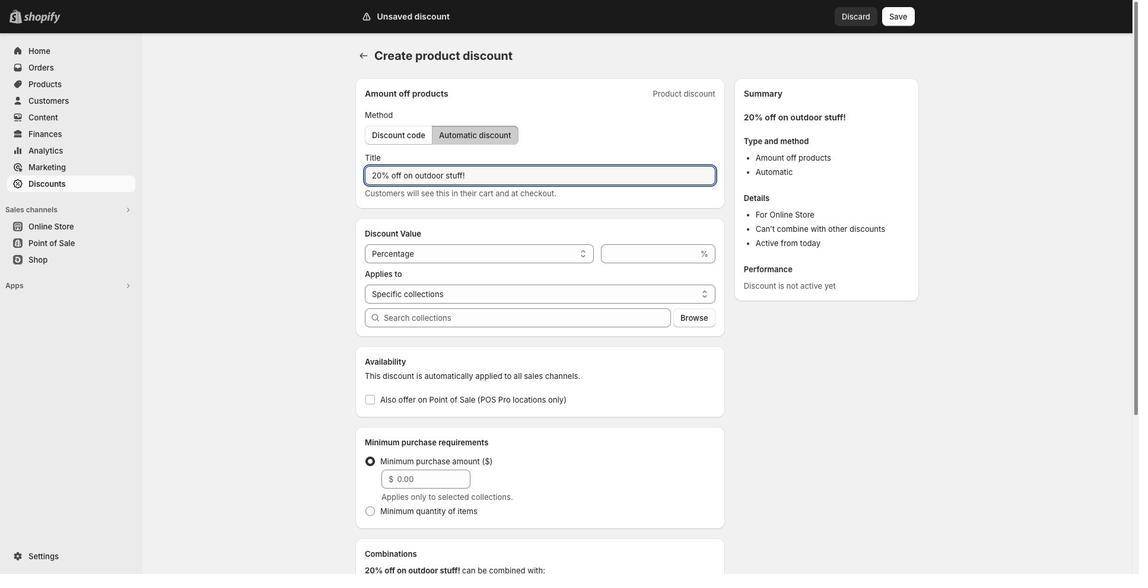 Task type: vqa. For each thing, say whether or not it's contained in the screenshot.
in
no



Task type: locate. For each thing, give the bounding box(es) containing it.
None text field
[[365, 166, 716, 185], [601, 245, 699, 264], [365, 166, 716, 185], [601, 245, 699, 264]]

Search collections text field
[[384, 309, 671, 328]]

0.00 text field
[[397, 470, 471, 489]]



Task type: describe. For each thing, give the bounding box(es) containing it.
shopify image
[[24, 12, 61, 24]]



